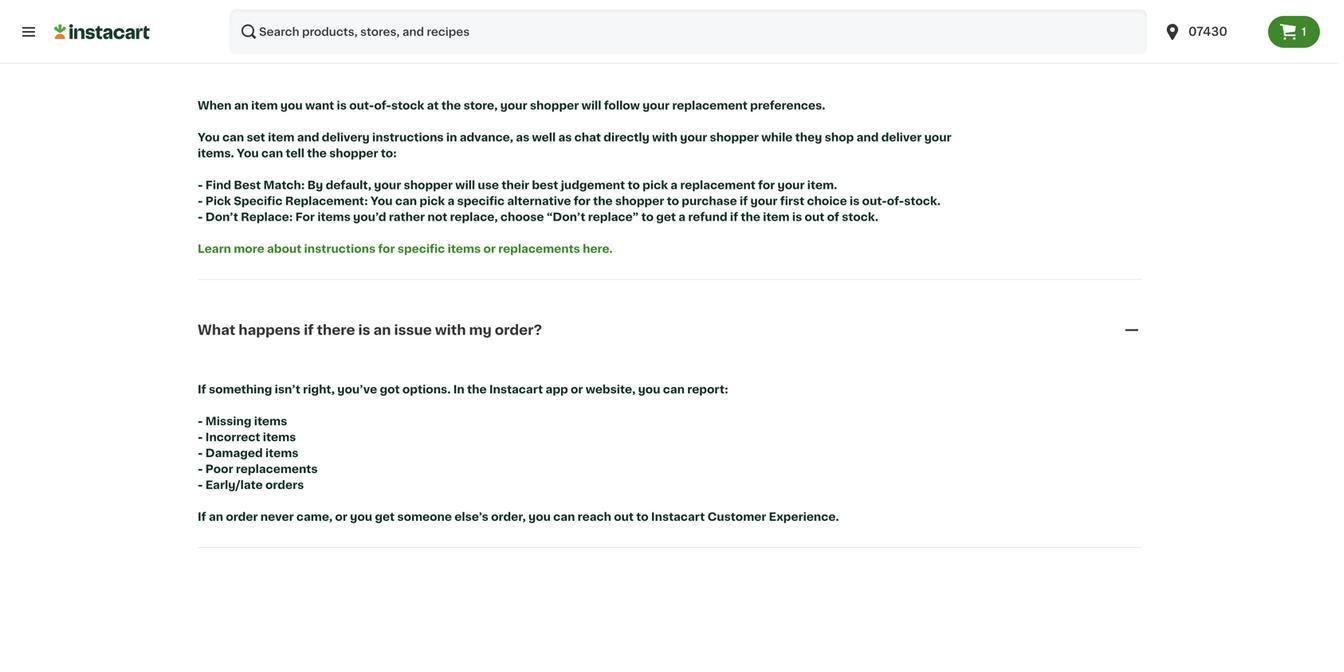 Task type: describe. For each thing, give the bounding box(es) containing it.
0 horizontal spatial you
[[198, 132, 220, 143]]

07430
[[1189, 26, 1228, 37]]

your right deliver
[[925, 132, 952, 143]]

to:
[[381, 148, 397, 159]]

0 vertical spatial replacement
[[672, 100, 748, 111]]

6 - from the top
[[198, 448, 203, 459]]

customer
[[708, 512, 767, 523]]

get inside - find best match: by default, your shopper will use their best judgement to pick a replacement for your item. - pick specific replacement: you can pick a specific alternative for the shopper to purchase if your first choice is out-of-stock. - don't replace: for items you'd rather not replace, choose "don't replace" to get a refund if the item is out of stock.
[[656, 212, 676, 223]]

your right the store,
[[500, 100, 527, 111]]

1 button
[[1268, 16, 1320, 48]]

1
[[1302, 26, 1307, 37]]

out inside dropdown button
[[388, 39, 412, 53]]

directly
[[604, 132, 650, 143]]

instacart logo image
[[54, 22, 150, 41]]

you've
[[337, 384, 377, 396]]

something
[[209, 384, 272, 396]]

you left want
[[280, 100, 303, 111]]

of- inside - find best match: by default, your shopper will use their best judgement to pick a replacement for your item. - pick specific replacement: you can pick a specific alternative for the shopper to purchase if your first choice is out-of-stock. - don't replace: for items you'd rather not replace, choose "don't replace" to get a refund if the item is out of stock.
[[887, 196, 904, 207]]

with inside you can set item and delivery instructions in advance, as well as chat directly with your shopper while they shop and deliver your items. you can tell the shopper to:
[[652, 132, 678, 143]]

preferences.
[[750, 100, 826, 111]]

first
[[780, 196, 805, 207]]

replacements inside '- missing items - incorrect items - damaged items - poor replacements - early/late orders'
[[236, 464, 318, 475]]

when an item you want is out-of-stock at the store, your shopper will follow your replacement preferences.
[[198, 100, 826, 111]]

to right reach
[[636, 512, 649, 523]]

0 horizontal spatial specific
[[398, 244, 445, 255]]

choose
[[501, 212, 544, 223]]

their
[[502, 180, 529, 191]]

incorrect
[[206, 432, 260, 443]]

else's
[[455, 512, 489, 523]]

my
[[469, 324, 492, 337]]

order?
[[495, 324, 542, 337]]

you right order,
[[529, 512, 551, 523]]

while
[[762, 132, 793, 143]]

an inside dropdown button
[[317, 39, 334, 53]]

you for can
[[237, 148, 259, 159]]

Search field
[[230, 10, 1147, 54]]

judgement
[[561, 180, 625, 191]]

5 - from the top
[[198, 432, 203, 443]]

8 - from the top
[[198, 480, 203, 491]]

replace:
[[241, 212, 293, 223]]

items down replace,
[[448, 244, 481, 255]]

follow
[[604, 100, 640, 111]]

if right the refund
[[730, 212, 738, 223]]

what happens if an item is out of stock and i need to give specific instructions?
[[198, 39, 761, 53]]

1 - from the top
[[198, 180, 203, 191]]

learn more about instructions for specific items or replacements here. link
[[198, 244, 613, 255]]

your left first
[[751, 196, 778, 207]]

give
[[572, 39, 602, 53]]

experience.
[[769, 512, 839, 523]]

i
[[507, 39, 511, 53]]

can inside - find best match: by default, your shopper will use their best judgement to pick a replacement for your item. - pick specific replacement: you can pick a specific alternative for the shopper to purchase if your first choice is out-of-stock. - don't replace: for items you'd rather not replace, choose "don't replace" to get a refund if the item is out of stock.
[[395, 196, 417, 207]]

2 horizontal spatial and
[[857, 132, 879, 143]]

0 vertical spatial pick
[[643, 180, 668, 191]]

1 vertical spatial instructions
[[304, 244, 376, 255]]

2 horizontal spatial for
[[758, 180, 775, 191]]

poor
[[206, 464, 233, 475]]

want
[[305, 100, 334, 111]]

if something isn't right, you've got options. in the instacart app or website, you can report:
[[198, 384, 729, 396]]

what happens if an item is out of stock and i need to give specific instructions? button
[[198, 18, 1142, 75]]

you can set item and delivery instructions in advance, as well as chat directly with your shopper while they shop and deliver your items. you can tell the shopper to:
[[198, 132, 954, 159]]

missing
[[206, 416, 252, 427]]

items.
[[198, 148, 234, 159]]

item.
[[807, 180, 837, 191]]

delivery
[[322, 132, 370, 143]]

if for if something isn't right, you've got options. in the instacart app or website, you can report:
[[198, 384, 206, 396]]

happens for there
[[239, 324, 301, 337]]

what for what happens if an item is out of stock and i need to give specific instructions?
[[198, 39, 235, 53]]

can left reach
[[553, 512, 575, 523]]

stock for of
[[433, 39, 474, 53]]

order,
[[491, 512, 526, 523]]

best
[[532, 180, 558, 191]]

what for what happens if there is an issue with my order?
[[198, 324, 235, 337]]

choice
[[807, 196, 847, 207]]

issue
[[394, 324, 432, 337]]

specific inside dropdown button
[[605, 39, 663, 53]]

store,
[[464, 100, 498, 111]]

- missing items - incorrect items - damaged items - poor replacements - early/late orders
[[198, 416, 318, 491]]

came,
[[296, 512, 333, 523]]

about
[[267, 244, 302, 255]]

early/late
[[206, 480, 263, 491]]

purchase
[[682, 196, 737, 207]]

when
[[198, 100, 232, 111]]

your right follow
[[643, 100, 670, 111]]

need
[[515, 39, 551, 53]]

deliver
[[882, 132, 922, 143]]

if an order never came, or you get someone else's order, you can reach out to instacart customer experience.
[[198, 512, 839, 523]]

use
[[478, 180, 499, 191]]

someone
[[397, 512, 452, 523]]

item inside the what happens if an item is out of stock and i need to give specific instructions? dropdown button
[[338, 39, 370, 53]]

instructions inside you can set item and delivery instructions in advance, as well as chat directly with your shopper while they shop and deliver your items. you can tell the shopper to:
[[372, 132, 444, 143]]

replace,
[[450, 212, 498, 223]]

the down judgement
[[593, 196, 613, 207]]

and inside dropdown button
[[477, 39, 504, 53]]

will inside - find best match: by default, your shopper will use their best judgement to pick a replacement for your item. - pick specific replacement: you can pick a specific alternative for the shopper to purchase if your first choice is out-of-stock. - don't replace: for items you'd rather not replace, choose "don't replace" to get a refund if the item is out of stock.
[[455, 180, 475, 191]]

website,
[[586, 384, 636, 396]]

shopper up well
[[530, 100, 579, 111]]

is inside dropdown button
[[358, 324, 370, 337]]

got
[[380, 384, 400, 396]]

out- inside - find best match: by default, your shopper will use their best judgement to pick a replacement for your item. - pick specific replacement: you can pick a specific alternative for the shopper to purchase if your first choice is out-of-stock. - don't replace: for items you'd rather not replace, choose "don't replace" to get a refund if the item is out of stock.
[[862, 196, 887, 207]]

reach
[[578, 512, 611, 523]]

if for if an order never came, or you get someone else's order, you can reach out to instacart customer experience.
[[198, 512, 206, 523]]

1 horizontal spatial will
[[582, 100, 602, 111]]

1 as from the left
[[516, 132, 530, 143]]

what happens if there is an issue with my order?
[[198, 324, 542, 337]]

advance,
[[460, 132, 513, 143]]

replacement:
[[285, 196, 368, 207]]

can left report: on the right bottom
[[663, 384, 685, 396]]

if inside dropdown button
[[304, 324, 314, 337]]

more
[[234, 244, 264, 255]]

if inside dropdown button
[[304, 39, 314, 53]]

0 horizontal spatial of-
[[374, 100, 391, 111]]

2 - from the top
[[198, 196, 203, 207]]

refund
[[688, 212, 728, 223]]

in
[[446, 132, 457, 143]]

3 - from the top
[[198, 212, 203, 223]]

0 vertical spatial a
[[671, 180, 678, 191]]

pick
[[206, 196, 231, 207]]

report:
[[687, 384, 729, 396]]

0 vertical spatial stock.
[[904, 196, 941, 207]]

0 horizontal spatial instacart
[[489, 384, 543, 396]]

set
[[247, 132, 265, 143]]

an right when
[[234, 100, 249, 111]]

app
[[546, 384, 568, 396]]

item inside - find best match: by default, your shopper will use their best judgement to pick a replacement for your item. - pick specific replacement: you can pick a specific alternative for the shopper to purchase if your first choice is out-of-stock. - don't replace: for items you'd rather not replace, choose "don't replace" to get a refund if the item is out of stock.
[[763, 212, 790, 223]]



Task type: vqa. For each thing, say whether or not it's contained in the screenshot.
'each (est.)' within the $2.68 EACH (ESTIMATED) element
no



Task type: locate. For each thing, give the bounding box(es) containing it.
1 vertical spatial for
[[574, 196, 591, 207]]

to inside dropdown button
[[554, 39, 569, 53]]

2 vertical spatial for
[[378, 244, 395, 255]]

out-
[[349, 100, 374, 111], [862, 196, 887, 207]]

happens
[[239, 39, 301, 53], [239, 324, 301, 337]]

1 horizontal spatial replacements
[[498, 244, 580, 255]]

instructions?
[[666, 39, 761, 53]]

right,
[[303, 384, 335, 396]]

you for find
[[371, 196, 393, 207]]

shopper up replace"
[[615, 196, 664, 207]]

match:
[[264, 180, 305, 191]]

0 horizontal spatial out-
[[349, 100, 374, 111]]

can down set
[[261, 148, 283, 159]]

for down 'while'
[[758, 180, 775, 191]]

of inside dropdown button
[[415, 39, 430, 53]]

0 horizontal spatial will
[[455, 180, 475, 191]]

7 - from the top
[[198, 464, 203, 475]]

is inside dropdown button
[[373, 39, 385, 53]]

0 vertical spatial get
[[656, 212, 676, 223]]

to
[[554, 39, 569, 53], [628, 180, 640, 191], [667, 196, 679, 207], [641, 212, 654, 223], [636, 512, 649, 523]]

2 horizontal spatial out
[[805, 212, 825, 223]]

you right "website,"
[[638, 384, 661, 396]]

1 vertical spatial or
[[571, 384, 583, 396]]

0 vertical spatial of
[[415, 39, 430, 53]]

0 vertical spatial you
[[198, 132, 220, 143]]

1 vertical spatial get
[[375, 512, 395, 523]]

the right tell
[[307, 148, 327, 159]]

if up want
[[304, 39, 314, 53]]

1 vertical spatial out
[[805, 212, 825, 223]]

with inside dropdown button
[[435, 324, 466, 337]]

options.
[[403, 384, 451, 396]]

None search field
[[230, 10, 1147, 54]]

replacement
[[672, 100, 748, 111], [680, 180, 756, 191]]

0 horizontal spatial for
[[378, 244, 395, 255]]

never
[[261, 512, 294, 523]]

shopper left 'while'
[[710, 132, 759, 143]]

0 horizontal spatial out
[[388, 39, 412, 53]]

1 horizontal spatial a
[[671, 180, 678, 191]]

1 vertical spatial of-
[[887, 196, 904, 207]]

1 horizontal spatial for
[[574, 196, 591, 207]]

damaged
[[206, 448, 263, 459]]

get
[[656, 212, 676, 223], [375, 512, 395, 523]]

you
[[280, 100, 303, 111], [638, 384, 661, 396], [350, 512, 372, 523], [529, 512, 551, 523]]

the right the at
[[441, 100, 461, 111]]

out- right choice
[[862, 196, 887, 207]]

replacements up the orders
[[236, 464, 318, 475]]

what
[[198, 39, 235, 53], [198, 324, 235, 337]]

you inside - find best match: by default, your shopper will use their best judgement to pick a replacement for your item. - pick specific replacement: you can pick a specific alternative for the shopper to purchase if your first choice is out-of-stock. - don't replace: for items you'd rather not replace, choose "don't replace" to get a refund if the item is out of stock.
[[371, 196, 393, 207]]

- left find
[[198, 180, 203, 191]]

isn't
[[275, 384, 301, 396]]

1 vertical spatial replacement
[[680, 180, 756, 191]]

out inside - find best match: by default, your shopper will use their best judgement to pick a replacement for your item. - pick specific replacement: you can pick a specific alternative for the shopper to purchase if your first choice is out-of-stock. - don't replace: for items you'd rather not replace, choose "don't replace" to get a refund if the item is out of stock.
[[805, 212, 825, 223]]

0 horizontal spatial a
[[448, 196, 455, 207]]

get left someone
[[375, 512, 395, 523]]

1 horizontal spatial instacart
[[651, 512, 705, 523]]

0 vertical spatial of-
[[374, 100, 391, 111]]

stock. down deliver
[[904, 196, 941, 207]]

0 vertical spatial out-
[[349, 100, 374, 111]]

0 vertical spatial instructions
[[372, 132, 444, 143]]

1 vertical spatial instacart
[[651, 512, 705, 523]]

rather
[[389, 212, 425, 223]]

with right the "directly"
[[652, 132, 678, 143]]

1 vertical spatial a
[[448, 196, 455, 207]]

0 horizontal spatial or
[[335, 512, 348, 523]]

well
[[532, 132, 556, 143]]

2 if from the top
[[198, 512, 206, 523]]

the right the in
[[467, 384, 487, 396]]

"don't
[[547, 212, 586, 223]]

don't
[[206, 212, 238, 223]]

items inside - find best match: by default, your shopper will use their best judgement to pick a replacement for your item. - pick specific replacement: you can pick a specific alternative for the shopper to purchase if your first choice is out-of-stock. - don't replace: for items you'd rather not replace, choose "don't replace" to get a refund if the item is out of stock.
[[317, 212, 351, 223]]

and left i
[[477, 39, 504, 53]]

to up replace"
[[628, 180, 640, 191]]

1 horizontal spatial pick
[[643, 180, 668, 191]]

out
[[388, 39, 412, 53], [805, 212, 825, 223], [614, 512, 634, 523]]

2 horizontal spatial a
[[679, 212, 686, 223]]

what up something
[[198, 324, 235, 337]]

the inside you can set item and delivery instructions in advance, as well as chat directly with your shopper while they shop and deliver your items. you can tell the shopper to:
[[307, 148, 327, 159]]

0 vertical spatial happens
[[239, 39, 301, 53]]

what inside dropdown button
[[198, 39, 235, 53]]

what up when
[[198, 39, 235, 53]]

an left issue
[[374, 324, 391, 337]]

2 vertical spatial a
[[679, 212, 686, 223]]

2 as from the left
[[558, 132, 572, 143]]

as
[[516, 132, 530, 143], [558, 132, 572, 143]]

an inside dropdown button
[[374, 324, 391, 337]]

2 what from the top
[[198, 324, 235, 337]]

items right incorrect
[[263, 432, 296, 443]]

item
[[338, 39, 370, 53], [251, 100, 278, 111], [268, 132, 295, 143], [763, 212, 790, 223]]

of inside - find best match: by default, your shopper will use their best judgement to pick a replacement for your item. - pick specific replacement: you can pick a specific alternative for the shopper to purchase if your first choice is out-of-stock. - don't replace: for items you'd rather not replace, choose "don't replace" to get a refund if the item is out of stock.
[[827, 212, 839, 223]]

- left pick
[[198, 196, 203, 207]]

for
[[296, 212, 315, 223]]

if left there
[[304, 324, 314, 337]]

items up the orders
[[265, 448, 299, 459]]

of-
[[374, 100, 391, 111], [887, 196, 904, 207]]

1 vertical spatial what
[[198, 324, 235, 337]]

07430 button
[[1163, 10, 1259, 54]]

- left early/late
[[198, 480, 203, 491]]

to left purchase
[[667, 196, 679, 207]]

0 horizontal spatial and
[[297, 132, 319, 143]]

1 horizontal spatial out
[[614, 512, 634, 523]]

as left well
[[516, 132, 530, 143]]

1 horizontal spatial as
[[558, 132, 572, 143]]

2 horizontal spatial or
[[571, 384, 583, 396]]

items down isn't
[[254, 416, 287, 427]]

and right shop
[[857, 132, 879, 143]]

1 vertical spatial of
[[827, 212, 839, 223]]

what happens if there is an issue with my order? button
[[198, 302, 1142, 359]]

0 vertical spatial stock
[[433, 39, 474, 53]]

alternative
[[507, 196, 571, 207]]

or
[[484, 244, 496, 255], [571, 384, 583, 396], [335, 512, 348, 523]]

order
[[226, 512, 258, 523]]

shopper down the delivery
[[329, 148, 378, 159]]

1 horizontal spatial and
[[477, 39, 504, 53]]

0 vertical spatial specific
[[605, 39, 663, 53]]

to right replace"
[[641, 212, 654, 223]]

1 vertical spatial stock
[[391, 100, 424, 111]]

in
[[453, 384, 465, 396]]

0 horizontal spatial as
[[516, 132, 530, 143]]

at
[[427, 100, 439, 111]]

what inside dropdown button
[[198, 324, 235, 337]]

1 horizontal spatial you
[[237, 148, 259, 159]]

specific inside - find best match: by default, your shopper will use their best judgement to pick a replacement for your item. - pick specific replacement: you can pick a specific alternative for the shopper to purchase if your first choice is out-of-stock. - don't replace: for items you'd rather not replace, choose "don't replace" to get a refund if the item is out of stock.
[[457, 196, 505, 207]]

will left follow
[[582, 100, 602, 111]]

1 horizontal spatial specific
[[457, 196, 505, 207]]

with left my
[[435, 324, 466, 337]]

2 horizontal spatial specific
[[605, 39, 663, 53]]

you down set
[[237, 148, 259, 159]]

specific right the give
[[605, 39, 663, 53]]

as right well
[[558, 132, 572, 143]]

item inside you can set item and delivery instructions in advance, as well as chat directly with your shopper while they shop and deliver your items. you can tell the shopper to:
[[268, 132, 295, 143]]

0 vertical spatial with
[[652, 132, 678, 143]]

can up rather
[[395, 196, 417, 207]]

shopper up not
[[404, 180, 453, 191]]

1 horizontal spatial or
[[484, 244, 496, 255]]

you up items. at the top
[[198, 132, 220, 143]]

a
[[671, 180, 678, 191], [448, 196, 455, 207], [679, 212, 686, 223]]

replacement down instructions?
[[672, 100, 748, 111]]

1 vertical spatial happens
[[239, 324, 301, 337]]

instructions down you'd at the top of the page
[[304, 244, 376, 255]]

will left 'use'
[[455, 180, 475, 191]]

of down choice
[[827, 212, 839, 223]]

for down judgement
[[574, 196, 591, 207]]

to left the give
[[554, 39, 569, 53]]

1 horizontal spatial stock.
[[904, 196, 941, 207]]

shopper
[[530, 100, 579, 111], [710, 132, 759, 143], [329, 148, 378, 159], [404, 180, 453, 191], [615, 196, 664, 207]]

1 vertical spatial stock.
[[842, 212, 879, 223]]

0 horizontal spatial stock
[[391, 100, 424, 111]]

1 happens from the top
[[239, 39, 301, 53]]

happens inside dropdown button
[[239, 39, 301, 53]]

of- up to:
[[374, 100, 391, 111]]

1 vertical spatial out-
[[862, 196, 887, 207]]

2 happens from the top
[[239, 324, 301, 337]]

0 horizontal spatial stock.
[[842, 212, 879, 223]]

best
[[234, 180, 261, 191]]

of- down deliver
[[887, 196, 904, 207]]

0 horizontal spatial replacements
[[236, 464, 318, 475]]

orders
[[265, 480, 304, 491]]

replacement inside - find best match: by default, your shopper will use their best judgement to pick a replacement for your item. - pick specific replacement: you can pick a specific alternative for the shopper to purchase if your first choice is out-of-stock. - don't replace: for items you'd rather not replace, choose "don't replace" to get a refund if the item is out of stock.
[[680, 180, 756, 191]]

0 vertical spatial if
[[198, 384, 206, 396]]

out- up the delivery
[[349, 100, 374, 111]]

1 vertical spatial if
[[198, 512, 206, 523]]

1 horizontal spatial of-
[[887, 196, 904, 207]]

of up the at
[[415, 39, 430, 53]]

-
[[198, 180, 203, 191], [198, 196, 203, 207], [198, 212, 203, 223], [198, 416, 203, 427], [198, 432, 203, 443], [198, 448, 203, 459], [198, 464, 203, 475], [198, 480, 203, 491]]

if right purchase
[[740, 196, 748, 207]]

- find best match: by default, your shopper will use their best judgement to pick a replacement for your item. - pick specific replacement: you can pick a specific alternative for the shopper to purchase if your first choice is out-of-stock. - don't replace: for items you'd rather not replace, choose "don't replace" to get a refund if the item is out of stock.
[[198, 180, 941, 223]]

0 horizontal spatial with
[[435, 324, 466, 337]]

stock left i
[[433, 39, 474, 53]]

here.
[[583, 244, 613, 255]]

learn
[[198, 244, 231, 255]]

- left damaged
[[198, 448, 203, 459]]

stock.
[[904, 196, 941, 207], [842, 212, 879, 223]]

if left something
[[198, 384, 206, 396]]

happens inside dropdown button
[[239, 324, 301, 337]]

2 vertical spatial out
[[614, 512, 634, 523]]

1 horizontal spatial stock
[[433, 39, 474, 53]]

specific down rather
[[398, 244, 445, 255]]

tell
[[286, 148, 305, 159]]

for
[[758, 180, 775, 191], [574, 196, 591, 207], [378, 244, 395, 255]]

0 horizontal spatial get
[[375, 512, 395, 523]]

1 what from the top
[[198, 39, 235, 53]]

the right the refund
[[741, 212, 761, 223]]

by
[[307, 180, 323, 191]]

4 - from the top
[[198, 416, 203, 427]]

specific up replace,
[[457, 196, 505, 207]]

or down replace,
[[484, 244, 496, 255]]

items
[[317, 212, 351, 223], [448, 244, 481, 255], [254, 416, 287, 427], [263, 432, 296, 443], [265, 448, 299, 459]]

if left order
[[198, 512, 206, 523]]

0 vertical spatial for
[[758, 180, 775, 191]]

not
[[428, 212, 447, 223]]

happens for an
[[239, 39, 301, 53]]

there
[[317, 324, 355, 337]]

they
[[795, 132, 822, 143]]

you up you'd at the top of the page
[[371, 196, 393, 207]]

stock. down choice
[[842, 212, 879, 223]]

1 horizontal spatial with
[[652, 132, 678, 143]]

0 vertical spatial out
[[388, 39, 412, 53]]

stock left the at
[[391, 100, 424, 111]]

learn more about instructions for specific items or replacements here.
[[198, 244, 613, 255]]

for down you'd at the top of the page
[[378, 244, 395, 255]]

your up purchase
[[680, 132, 707, 143]]

0 horizontal spatial pick
[[420, 196, 445, 207]]

with
[[652, 132, 678, 143], [435, 324, 466, 337]]

1 horizontal spatial of
[[827, 212, 839, 223]]

stock for of-
[[391, 100, 424, 111]]

1 if from the top
[[198, 384, 206, 396]]

1 vertical spatial replacements
[[236, 464, 318, 475]]

1 vertical spatial you
[[237, 148, 259, 159]]

replacements down choose
[[498, 244, 580, 255]]

- left poor
[[198, 464, 203, 475]]

0 horizontal spatial of
[[415, 39, 430, 53]]

1 vertical spatial pick
[[420, 196, 445, 207]]

your up first
[[778, 180, 805, 191]]

an up want
[[317, 39, 334, 53]]

can
[[222, 132, 244, 143], [261, 148, 283, 159], [395, 196, 417, 207], [663, 384, 685, 396], [553, 512, 575, 523]]

- left incorrect
[[198, 432, 203, 443]]

find
[[206, 180, 231, 191]]

you
[[198, 132, 220, 143], [237, 148, 259, 159], [371, 196, 393, 207]]

- left missing
[[198, 416, 203, 427]]

or right app
[[571, 384, 583, 396]]

your down to:
[[374, 180, 401, 191]]

0 vertical spatial what
[[198, 39, 235, 53]]

instacart left customer at the right of the page
[[651, 512, 705, 523]]

- left don't
[[198, 212, 203, 223]]

1 vertical spatial will
[[455, 180, 475, 191]]

1 horizontal spatial out-
[[862, 196, 887, 207]]

your
[[500, 100, 527, 111], [643, 100, 670, 111], [680, 132, 707, 143], [925, 132, 952, 143], [374, 180, 401, 191], [778, 180, 805, 191], [751, 196, 778, 207]]

instructions up to:
[[372, 132, 444, 143]]

0 vertical spatial will
[[582, 100, 602, 111]]

0 vertical spatial replacements
[[498, 244, 580, 255]]

you'd
[[353, 212, 386, 223]]

pick down the "directly"
[[643, 180, 668, 191]]

pick up not
[[420, 196, 445, 207]]

specific
[[234, 196, 283, 207]]

an left order
[[209, 512, 223, 523]]

replace"
[[588, 212, 639, 223]]

chat
[[575, 132, 601, 143]]

or right came,
[[335, 512, 348, 523]]

shop
[[825, 132, 854, 143]]

0 vertical spatial or
[[484, 244, 496, 255]]

2 vertical spatial you
[[371, 196, 393, 207]]

0 vertical spatial instacart
[[489, 384, 543, 396]]

2 vertical spatial specific
[[398, 244, 445, 255]]

replacements
[[498, 244, 580, 255], [236, 464, 318, 475]]

1 vertical spatial specific
[[457, 196, 505, 207]]

1 horizontal spatial get
[[656, 212, 676, 223]]

1 vertical spatial with
[[435, 324, 466, 337]]

stock inside dropdown button
[[433, 39, 474, 53]]

items down 'replacement:'
[[317, 212, 351, 223]]

and up tell
[[297, 132, 319, 143]]

replacement up purchase
[[680, 180, 756, 191]]

you right came,
[[350, 512, 372, 523]]

default,
[[326, 180, 372, 191]]

the
[[441, 100, 461, 111], [307, 148, 327, 159], [593, 196, 613, 207], [741, 212, 761, 223], [467, 384, 487, 396]]

2 vertical spatial or
[[335, 512, 348, 523]]

2 horizontal spatial you
[[371, 196, 393, 207]]

get left the refund
[[656, 212, 676, 223]]

can left set
[[222, 132, 244, 143]]

instacart left app
[[489, 384, 543, 396]]



